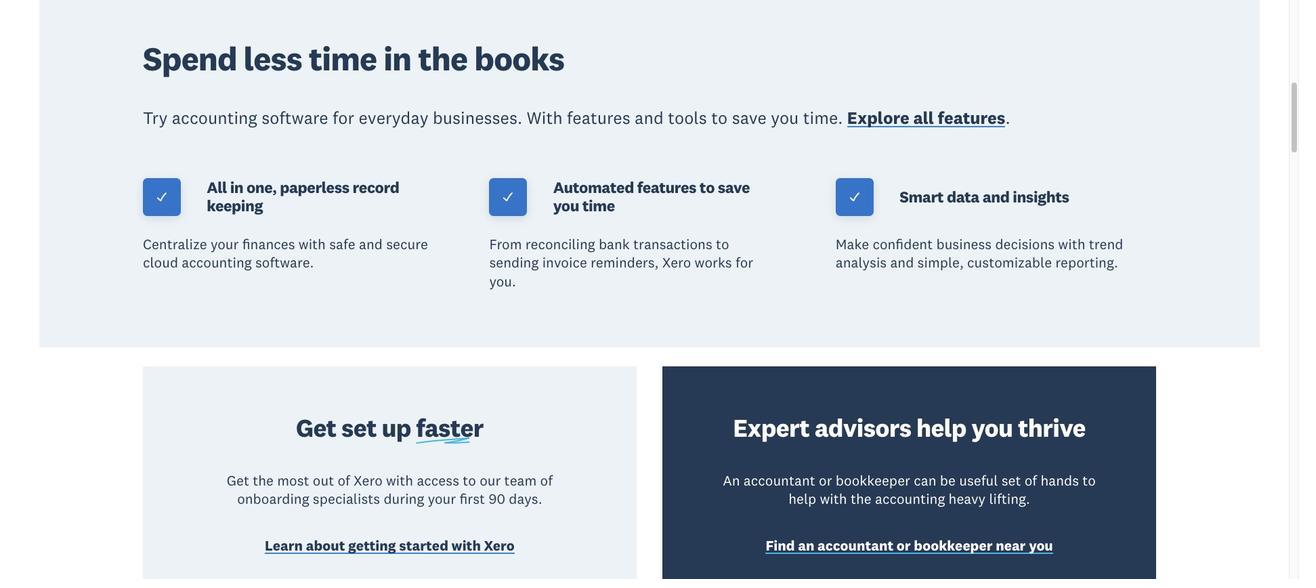 Task type: describe. For each thing, give the bounding box(es) containing it.
get set up
[[296, 412, 416, 444]]

all in one, paperless record keeping
[[207, 178, 399, 215]]

expert
[[733, 412, 809, 444]]

finances
[[242, 235, 295, 253]]

learn
[[265, 537, 303, 555]]

can
[[914, 471, 936, 490]]

transactions
[[633, 235, 712, 253]]

analysis
[[836, 254, 887, 272]]

smart data and insights
[[900, 187, 1069, 206]]

paperless
[[280, 178, 349, 197]]

make confident business decisions with trend analysis and simple, customizable reporting.
[[836, 235, 1123, 272]]

books
[[474, 38, 564, 79]]

automated
[[553, 178, 634, 197]]

get the most out of xero with access to our team of onboarding specialists during your first 90 days.
[[227, 471, 553, 508]]

reconciling
[[525, 235, 595, 253]]

make
[[836, 235, 869, 253]]

to inside an accountant or bookkeeper can be useful set of hands to help with the accounting heavy lifting.
[[1083, 471, 1096, 490]]

your inside get the most out of xero with access to our team of onboarding specialists during your first 90 days.
[[428, 490, 456, 508]]

useful
[[959, 471, 998, 490]]

0 horizontal spatial features
[[567, 107, 630, 129]]

up
[[382, 412, 411, 444]]

software
[[262, 107, 328, 129]]

learn about getting started with xero link
[[265, 537, 515, 558]]

2 horizontal spatial features
[[938, 107, 1005, 129]]

bank
[[599, 235, 630, 253]]

0 horizontal spatial time
[[309, 38, 377, 79]]

from
[[489, 235, 522, 253]]

accountant inside an accountant or bookkeeper can be useful set of hands to help with the accounting heavy lifting.
[[744, 471, 815, 490]]

during
[[384, 490, 424, 508]]

xero for learn about getting started with xero
[[484, 537, 515, 555]]

you.
[[489, 272, 516, 290]]

get for get the most out of xero with access to our team of onboarding specialists during your first 90 days.
[[227, 471, 249, 490]]

reminders,
[[591, 254, 659, 272]]

started
[[399, 537, 448, 555]]

sending
[[489, 254, 539, 272]]

specialists
[[313, 490, 380, 508]]

find
[[766, 537, 795, 555]]

time inside automated features to save you time
[[582, 196, 615, 215]]

for inside from reconciling bank transactions to sending invoice reminders, xero works for you.
[[736, 254, 753, 272]]

in inside all in one, paperless record keeping
[[230, 178, 243, 197]]

simple,
[[918, 254, 964, 272]]

safe
[[329, 235, 355, 253]]

heavy
[[949, 490, 986, 508]]

secure
[[386, 235, 428, 253]]

hands
[[1041, 471, 1079, 490]]

smart
[[900, 187, 944, 206]]

try accounting software for everyday businesses. with features and tools to save you time. explore all features .
[[143, 107, 1010, 129]]

access
[[417, 471, 459, 490]]

1 horizontal spatial or
[[897, 537, 911, 555]]

lifting.
[[989, 490, 1030, 508]]

features inside automated features to save you time
[[637, 178, 696, 197]]

1 horizontal spatial bookkeeper
[[914, 537, 993, 555]]

less
[[244, 38, 302, 79]]

be
[[940, 471, 956, 490]]

record
[[353, 178, 399, 197]]

1 horizontal spatial accountant
[[818, 537, 894, 555]]

save inside automated features to save you time
[[718, 178, 750, 197]]

1 horizontal spatial help
[[916, 412, 966, 444]]

an
[[723, 471, 740, 490]]

1 horizontal spatial the
[[418, 38, 467, 79]]

centralize your finances with safe and secure cloud accounting software.
[[143, 235, 428, 272]]

your inside centralize your finances with safe and secure cloud accounting software.
[[211, 235, 239, 253]]

time.
[[803, 107, 843, 129]]

works
[[695, 254, 732, 272]]

1 of from the left
[[338, 471, 350, 490]]

learn about getting started with xero
[[265, 537, 515, 555]]

from reconciling bank transactions to sending invoice reminders, xero works for you.
[[489, 235, 753, 290]]

business
[[936, 235, 992, 253]]

to inside get the most out of xero with access to our team of onboarding specialists during your first 90 days.
[[463, 471, 476, 490]]

0 vertical spatial set
[[341, 412, 376, 444]]

about
[[306, 537, 345, 555]]

invoice
[[542, 254, 587, 272]]

an
[[798, 537, 814, 555]]

advisors
[[815, 412, 911, 444]]

keeping
[[207, 196, 263, 215]]

set inside an accountant or bookkeeper can be useful set of hands to help with the accounting heavy lifting.
[[1002, 471, 1021, 490]]

90
[[489, 490, 505, 508]]

find an accountant or bookkeeper near you
[[766, 537, 1053, 555]]

businesses.
[[433, 107, 522, 129]]

days.
[[509, 490, 542, 508]]

tick image for automated
[[502, 191, 514, 203]]



Task type: vqa. For each thing, say whether or not it's contained in the screenshot.
and in Make confident business decisions with trend analysis and simple, customizable reporting.
yes



Task type: locate. For each thing, give the bounding box(es) containing it.
accounting inside centralize your finances with safe and secure cloud accounting software.
[[182, 254, 252, 272]]

with inside centralize your finances with safe and secure cloud accounting software.
[[299, 235, 326, 253]]

everyday
[[359, 107, 428, 129]]

2 vertical spatial xero
[[484, 537, 515, 555]]

to up transactions
[[700, 178, 715, 197]]

all
[[913, 107, 934, 129]]

2 horizontal spatial the
[[851, 490, 872, 508]]

for right works
[[736, 254, 753, 272]]

and inside make confident business decisions with trend analysis and simple, customizable reporting.
[[890, 254, 914, 272]]

insights
[[1013, 187, 1069, 206]]

cloud
[[143, 254, 178, 272]]

get up onboarding
[[227, 471, 249, 490]]

help up the be
[[916, 412, 966, 444]]

with
[[299, 235, 326, 253], [1058, 235, 1085, 253], [386, 471, 413, 490], [820, 490, 847, 508], [452, 537, 481, 555]]

features right "with" on the top of page
[[567, 107, 630, 129]]

2 tick image from the left
[[849, 191, 861, 203]]

set
[[341, 412, 376, 444], [1002, 471, 1021, 490]]

for
[[333, 107, 354, 129], [736, 254, 753, 272]]

your
[[211, 235, 239, 253], [428, 490, 456, 508]]

and
[[635, 107, 664, 129], [983, 187, 1010, 206], [359, 235, 383, 253], [890, 254, 914, 272]]

1 vertical spatial or
[[897, 537, 911, 555]]

help
[[916, 412, 966, 444], [789, 490, 816, 508]]

centralize
[[143, 235, 207, 253]]

to inside automated features to save you time
[[700, 178, 715, 197]]

0 vertical spatial for
[[333, 107, 354, 129]]

to up first
[[463, 471, 476, 490]]

.
[[1005, 107, 1010, 129]]

1 horizontal spatial set
[[1002, 471, 1021, 490]]

0 horizontal spatial help
[[789, 490, 816, 508]]

1 vertical spatial accounting
[[182, 254, 252, 272]]

you right near
[[1029, 537, 1053, 555]]

and inside centralize your finances with safe and secure cloud accounting software.
[[359, 235, 383, 253]]

features right the all on the top of page
[[938, 107, 1005, 129]]

0 horizontal spatial tick image
[[502, 191, 514, 203]]

software.
[[255, 254, 314, 272]]

0 vertical spatial save
[[732, 107, 767, 129]]

xero inside from reconciling bank transactions to sending invoice reminders, xero works for you.
[[662, 254, 691, 272]]

0 vertical spatial bookkeeper
[[836, 471, 910, 490]]

or
[[819, 471, 832, 490], [897, 537, 911, 555]]

1 horizontal spatial time
[[582, 196, 615, 215]]

0 horizontal spatial the
[[253, 471, 274, 490]]

and right safe
[[359, 235, 383, 253]]

find an accountant or bookkeeper near you link
[[766, 537, 1053, 558]]

and left tools
[[635, 107, 664, 129]]

with inside get the most out of xero with access to our team of onboarding specialists during your first 90 days.
[[386, 471, 413, 490]]

1 vertical spatial set
[[1002, 471, 1021, 490]]

reporting.
[[1056, 254, 1118, 272]]

xero inside get the most out of xero with access to our team of onboarding specialists during your first 90 days.
[[354, 471, 383, 490]]

you inside find an accountant or bookkeeper near you link
[[1029, 537, 1053, 555]]

spend less time in the books
[[143, 38, 564, 79]]

xero down 90
[[484, 537, 515, 555]]

you inside automated features to save you time
[[553, 196, 579, 215]]

0 horizontal spatial set
[[341, 412, 376, 444]]

customizable
[[967, 254, 1052, 272]]

0 horizontal spatial bookkeeper
[[836, 471, 910, 490]]

of
[[338, 471, 350, 490], [540, 471, 553, 490], [1025, 471, 1037, 490]]

1 vertical spatial help
[[789, 490, 816, 508]]

2 horizontal spatial xero
[[662, 254, 691, 272]]

all
[[207, 178, 227, 197]]

your down "keeping"
[[211, 235, 239, 253]]

expert advisors help you thrive
[[733, 412, 1086, 444]]

accounting down centralize
[[182, 254, 252, 272]]

set up lifting.
[[1002, 471, 1021, 490]]

0 vertical spatial xero
[[662, 254, 691, 272]]

getting
[[348, 537, 396, 555]]

accounting down can
[[875, 490, 945, 508]]

with inside make confident business decisions with trend analysis and simple, customizable reporting.
[[1058, 235, 1085, 253]]

1 tick image from the left
[[502, 191, 514, 203]]

with inside an accountant or bookkeeper can be useful set of hands to help with the accounting heavy lifting.
[[820, 490, 847, 508]]

features up transactions
[[637, 178, 696, 197]]

0 horizontal spatial your
[[211, 235, 239, 253]]

automated features to save you time
[[553, 178, 750, 215]]

to right hands on the bottom right
[[1083, 471, 1096, 490]]

0 horizontal spatial xero
[[354, 471, 383, 490]]

explore
[[847, 107, 910, 129]]

data
[[947, 187, 979, 206]]

or down an accountant or bookkeeper can be useful set of hands to help with the accounting heavy lifting.
[[897, 537, 911, 555]]

tick image for smart
[[849, 191, 861, 203]]

try
[[143, 107, 168, 129]]

to inside from reconciling bank transactions to sending invoice reminders, xero works for you.
[[716, 235, 729, 253]]

thrive
[[1018, 412, 1086, 444]]

1 vertical spatial time
[[582, 196, 615, 215]]

trend
[[1089, 235, 1123, 253]]

one,
[[247, 178, 277, 197]]

of inside an accountant or bookkeeper can be useful set of hands to help with the accounting heavy lifting.
[[1025, 471, 1037, 490]]

accounting inside an accountant or bookkeeper can be useful set of hands to help with the accounting heavy lifting.
[[875, 490, 945, 508]]

tools
[[668, 107, 707, 129]]

get
[[296, 412, 336, 444], [227, 471, 249, 490]]

get up out
[[296, 412, 336, 444]]

get inside get the most out of xero with access to our team of onboarding specialists during your first 90 days.
[[227, 471, 249, 490]]

spend
[[143, 38, 237, 79]]

accounting right try
[[172, 107, 257, 129]]

in right "all"
[[230, 178, 243, 197]]

the inside get the most out of xero with access to our team of onboarding specialists during your first 90 days.
[[253, 471, 274, 490]]

xero down transactions
[[662, 254, 691, 272]]

0 vertical spatial your
[[211, 235, 239, 253]]

to up works
[[716, 235, 729, 253]]

0 horizontal spatial or
[[819, 471, 832, 490]]

your down access
[[428, 490, 456, 508]]

xero
[[662, 254, 691, 272], [354, 471, 383, 490], [484, 537, 515, 555]]

1 horizontal spatial in
[[383, 38, 411, 79]]

with
[[527, 107, 563, 129]]

bookkeeper
[[836, 471, 910, 490], [914, 537, 993, 555]]

get for get set up
[[296, 412, 336, 444]]

team
[[504, 471, 537, 490]]

xero up specialists
[[354, 471, 383, 490]]

or inside an accountant or bookkeeper can be useful set of hands to help with the accounting heavy lifting.
[[819, 471, 832, 490]]

save
[[732, 107, 767, 129], [718, 178, 750, 197]]

0 horizontal spatial get
[[227, 471, 249, 490]]

the
[[418, 38, 467, 79], [253, 471, 274, 490], [851, 490, 872, 508]]

1 vertical spatial in
[[230, 178, 243, 197]]

confident
[[873, 235, 933, 253]]

1 horizontal spatial your
[[428, 490, 456, 508]]

1 vertical spatial get
[[227, 471, 249, 490]]

3 of from the left
[[1025, 471, 1037, 490]]

to right tools
[[711, 107, 728, 129]]

tick image up from
[[502, 191, 514, 203]]

most
[[277, 471, 309, 490]]

to
[[711, 107, 728, 129], [700, 178, 715, 197], [716, 235, 729, 253], [463, 471, 476, 490], [1083, 471, 1096, 490]]

out
[[313, 471, 334, 490]]

bookkeeper down heavy
[[914, 537, 993, 555]]

2 vertical spatial the
[[851, 490, 872, 508]]

1 horizontal spatial xero
[[484, 537, 515, 555]]

accountant
[[744, 471, 815, 490], [818, 537, 894, 555]]

1 horizontal spatial of
[[540, 471, 553, 490]]

xero for get the most out of xero with access to our team of onboarding specialists during your first 90 days.
[[354, 471, 383, 490]]

our
[[480, 471, 501, 490]]

set left the up on the bottom of the page
[[341, 412, 376, 444]]

bookkeeper inside an accountant or bookkeeper can be useful set of hands to help with the accounting heavy lifting.
[[836, 471, 910, 490]]

0 horizontal spatial in
[[230, 178, 243, 197]]

you up reconciling at the left
[[553, 196, 579, 215]]

the inside an accountant or bookkeeper can be useful set of hands to help with the accounting heavy lifting.
[[851, 490, 872, 508]]

of up lifting.
[[1025, 471, 1037, 490]]

tick image
[[502, 191, 514, 203], [849, 191, 861, 203]]

2 of from the left
[[540, 471, 553, 490]]

decisions
[[995, 235, 1055, 253]]

0 horizontal spatial for
[[333, 107, 354, 129]]

faster
[[416, 412, 483, 444]]

0 vertical spatial the
[[418, 38, 467, 79]]

bookkeeper left can
[[836, 471, 910, 490]]

0 horizontal spatial of
[[338, 471, 350, 490]]

of up specialists
[[338, 471, 350, 490]]

1 vertical spatial your
[[428, 490, 456, 508]]

1 vertical spatial bookkeeper
[[914, 537, 993, 555]]

for right software
[[333, 107, 354, 129]]

onboarding
[[237, 490, 309, 508]]

help inside an accountant or bookkeeper can be useful set of hands to help with the accounting heavy lifting.
[[789, 490, 816, 508]]

0 vertical spatial help
[[916, 412, 966, 444]]

in up everyday
[[383, 38, 411, 79]]

accounting
[[172, 107, 257, 129], [182, 254, 252, 272], [875, 490, 945, 508]]

0 vertical spatial get
[[296, 412, 336, 444]]

with inside learn about getting started with xero link
[[452, 537, 481, 555]]

you up useful on the bottom of page
[[971, 412, 1013, 444]]

you left time.
[[771, 107, 799, 129]]

tick image up make
[[849, 191, 861, 203]]

1 vertical spatial save
[[718, 178, 750, 197]]

help up an
[[789, 490, 816, 508]]

near
[[996, 537, 1026, 555]]

in
[[383, 38, 411, 79], [230, 178, 243, 197]]

features
[[567, 107, 630, 129], [938, 107, 1005, 129], [637, 178, 696, 197]]

time
[[309, 38, 377, 79], [582, 196, 615, 215]]

an accountant or bookkeeper can be useful set of hands to help with the accounting heavy lifting.
[[723, 471, 1096, 508]]

1 horizontal spatial get
[[296, 412, 336, 444]]

0 vertical spatial accountant
[[744, 471, 815, 490]]

1 horizontal spatial features
[[637, 178, 696, 197]]

0 vertical spatial time
[[309, 38, 377, 79]]

2 horizontal spatial of
[[1025, 471, 1037, 490]]

0 vertical spatial accounting
[[172, 107, 257, 129]]

2 vertical spatial accounting
[[875, 490, 945, 508]]

or down "advisors"
[[819, 471, 832, 490]]

and right data
[[983, 187, 1010, 206]]

first
[[460, 490, 485, 508]]

1 vertical spatial for
[[736, 254, 753, 272]]

1 horizontal spatial for
[[736, 254, 753, 272]]

tick image
[[156, 191, 168, 203]]

0 vertical spatial in
[[383, 38, 411, 79]]

and down confident
[[890, 254, 914, 272]]

explore all features link
[[847, 107, 1005, 132]]

1 vertical spatial the
[[253, 471, 274, 490]]

0 vertical spatial or
[[819, 471, 832, 490]]

1 vertical spatial accountant
[[818, 537, 894, 555]]

1 horizontal spatial tick image
[[849, 191, 861, 203]]

1 vertical spatial xero
[[354, 471, 383, 490]]

of right team
[[540, 471, 553, 490]]

0 horizontal spatial accountant
[[744, 471, 815, 490]]



